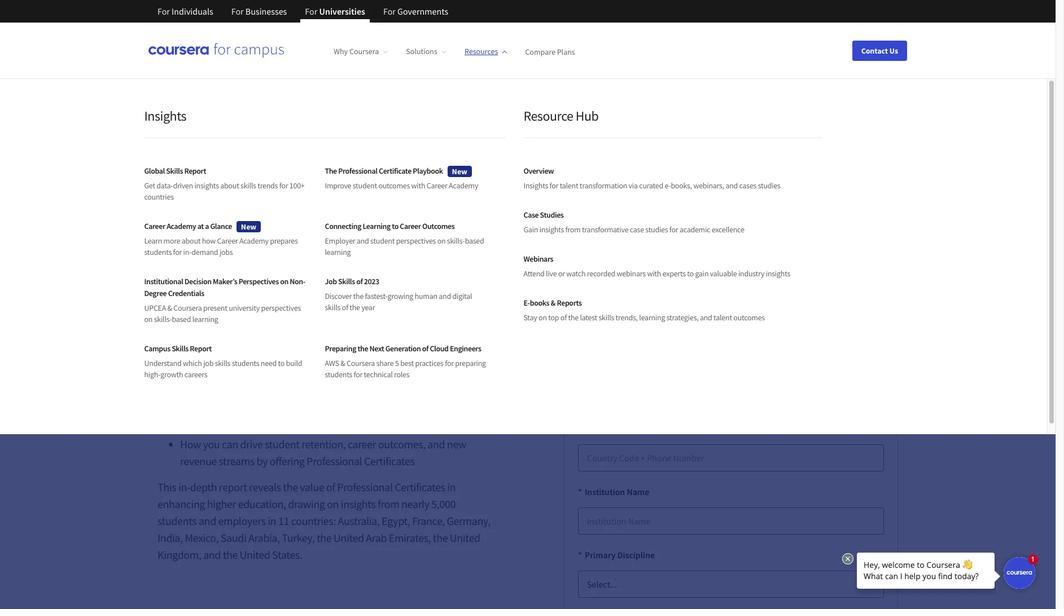 Task type: describe. For each thing, give the bounding box(es) containing it.
build
[[286, 358, 302, 369]]

for right aws
[[340, 361, 353, 375]]

cloud
[[430, 344, 449, 354]]

to inside campus skills report understand which job skills students need to build high-growth careers
[[278, 358, 285, 369]]

best
[[400, 358, 414, 369]]

and inside professional certificates from coursera are one of the most popular industry micro-credentials among both students and employers across the globe, according to new research conducted by coursera in
[[377, 301, 394, 315]]

webinars
[[524, 254, 553, 264]]

work
[[585, 423, 605, 435]]

report right full
[[208, 361, 237, 375]]

0 vertical spatial research
[[233, 145, 326, 179]]

share
[[376, 358, 394, 369]]

industry inside 'students report being 76% more likely to enroll in a degree program that offers industry micro-credentials like professional certificates from coursera'
[[427, 224, 467, 238]]

the left year
[[350, 303, 360, 313]]

gain
[[695, 269, 709, 279]]

preparing the next generation of cloud engineers aws & coursera share 5 best practices for preparing students for technical roles
[[325, 344, 486, 380]]

First Name text field
[[578, 192, 884, 219]]

professional up can
[[203, 421, 258, 435]]

career up learn on the top of the page
[[144, 221, 165, 231]]

learning inside institutional decision maker's perspectives on non- degree credentials upcea & coursera present university perspectives on skills-based learning
[[192, 314, 218, 325]]

studies inside case studies gain insights from transformative case studies for academic excellence
[[645, 225, 668, 235]]

for for businesses
[[231, 6, 244, 17]]

the right 2023
[[380, 284, 395, 298]]

in inside 'students report being 76% more likely to enroll in a degree program that offers industry micro-credentials like professional certificates from coursera'
[[278, 224, 287, 238]]

students inside learn more about how career academy prepares students for in-demand jobs
[[144, 247, 172, 257]]

or
[[558, 269, 565, 279]]

institution
[[355, 361, 401, 375]]

credentials inside , it's all the more critical to integrate such micro-credentials into your curriculum.
[[339, 258, 389, 272]]

the down france,
[[433, 531, 448, 545]]

that
[[375, 224, 395, 238]]

compare plans
[[525, 46, 575, 57]]

solutions
[[406, 46, 437, 57]]

talent inside overview insights for talent transformation via curated e-books, webinars, and cases studies
[[560, 181, 578, 191]]

improve student outcomes with career academy
[[325, 181, 478, 191]]

working
[[230, 207, 267, 221]]

contact us
[[861, 45, 898, 56]]

academy for a
[[239, 236, 269, 246]]

0 horizontal spatial outcomes
[[378, 181, 410, 191]]

demand
[[191, 247, 218, 257]]

talent inside e-books & reports stay on top of the latest skills trends, learning strategies, and talent outcomes
[[714, 313, 732, 323]]

insights inside "global skills report get data-driven insights about skills trends for 100+ countries"
[[194, 181, 219, 191]]

insights inside this in-depth report reveals the value of professional certificates in enhancing higher education, drawing on insights from nearly 5,000 students and employers in 11 countries: australia, egypt, france, germany, india, mexico, saudi arabia, turkey, the united arab emirates, the united kingdom, and the united states.
[[341, 497, 376, 511]]

skills inside "global skills report get data-driven insights about skills trends for 100+ countries"
[[241, 181, 256, 191]]

plans
[[557, 46, 575, 57]]

the inside e-books & reports stay on top of the latest skills trends, learning strategies, and talent outcomes
[[568, 313, 579, 323]]

2 how from the top
[[180, 437, 201, 452]]

coursera inside preparing the next generation of cloud engineers aws & coursera share 5 best practices for preparing students for technical roles
[[347, 358, 375, 369]]

glance
[[210, 221, 232, 231]]

0 horizontal spatial a
[[205, 221, 209, 231]]

egypt,
[[382, 514, 410, 528]]

0 horizontal spatial academy
[[167, 221, 196, 231]]

the down 'countries:'
[[317, 531, 332, 545]]

outcomes,
[[378, 437, 425, 452]]

insights inside overview insights for talent transformation via curated e-books, webinars, and cases studies
[[524, 181, 548, 191]]

as an institution, you know how important it is to prepare students for the demands of the working world. at a time when
[[157, 190, 487, 221]]

* last name
[[578, 234, 625, 245]]

the professional certificate playbook
[[325, 166, 443, 176]]

the up all
[[472, 190, 487, 204]]

decision
[[184, 277, 211, 287]]

how inside as an institution, you know how important it is to prepare students for the demands of the working world. at a time when
[[281, 190, 300, 204]]

primary
[[585, 550, 616, 561]]

1 horizontal spatial get
[[157, 361, 173, 375]]

report for global
[[184, 166, 206, 176]]

of inside professional certificates from coursera are one of the most popular industry micro-credentials among both students and employers across the globe, according to new research conducted by coursera in
[[369, 284, 378, 298]]

the left full
[[175, 361, 190, 375]]

among
[[278, 301, 310, 315]]

for inside learn more about how career academy prepares students for in-demand jobs
[[173, 247, 182, 257]]

employers inside professional certificates from coursera are one of the most popular industry micro-credentials among both students and employers across the globe, according to new research conducted by coursera in
[[396, 301, 444, 315]]

higher for advancing higher education with industry micro-credentials
[[276, 32, 349, 66]]

name for * last name
[[602, 234, 625, 245]]

research inside professional certificates from coursera are one of the most popular industry micro-credentials among both students and employers across the globe, according to new research conducted by coursera in
[[267, 318, 305, 332]]

cases
[[739, 181, 757, 191]]

degree inside how professional certificates complement degree programs how you can drive student retention, career outcomes, and new revenue streams by offering professional certificates
[[373, 421, 404, 435]]

skills inside job skills of 2023 discover the fastest-growing human and digital skills of the year
[[325, 303, 340, 313]]

case
[[524, 210, 539, 220]]

of left 2023
[[356, 277, 363, 287]]

employer
[[325, 236, 355, 246]]

campus skills report understand which job skills students need to build high-growth careers
[[144, 344, 302, 380]]

job
[[203, 358, 213, 369]]

of down discover
[[342, 303, 348, 313]]

advancing for advancing higher education with industry micro-credentials
[[157, 32, 271, 66]]

growing
[[388, 291, 413, 301]]

across
[[446, 301, 475, 315]]

to inside professional certificates from coursera are one of the most popular industry micro-credentials among both students and employers across the globe, according to new research conducted by coursera in
[[234, 318, 243, 332]]

one
[[350, 284, 367, 298]]

professional down retention,
[[307, 454, 362, 469]]

certificates down outcomes,
[[364, 454, 415, 469]]

degree inside 'students report being 76% more likely to enroll in a degree program that offers industry micro-credentials like professional certificates from coursera'
[[297, 224, 330, 238]]

certificates up offering
[[260, 421, 311, 435]]

of inside preparing the next generation of cloud engineers aws & coursera share 5 best practices for preparing students for technical roles
[[422, 344, 428, 354]]

careers
[[184, 370, 207, 380]]

education for industry
[[354, 32, 464, 66]]

students inside preparing the next generation of cloud engineers aws & coursera share 5 best practices for preparing students for technical roles
[[325, 370, 352, 380]]

* for * primary discipline
[[578, 550, 582, 561]]

conducted
[[307, 318, 355, 332]]

micro- inside , it's all the more critical to integrate such micro-credentials into your curriculum.
[[310, 258, 339, 272]]

in- inside this in-depth report reveals the value of professional certificates in enhancing higher education, drawing on insights from nearly 5,000 students and employers in 11 countries: australia, egypt, france, germany, india, mexico, saudi arabia, turkey, the united arab emirates, the united kingdom, and the united states.
[[178, 480, 190, 495]]

for down cloud
[[445, 358, 454, 369]]

and inside e-books & reports stay on top of the latest skills trends, learning strategies, and talent outcomes
[[700, 313, 712, 323]]

students inside campus skills report understand which job skills students need to build high-growth careers
[[232, 358, 259, 369]]

student inside the 'connecting learning to career outcomes employer and student perspectives on skills-based learning'
[[370, 236, 395, 246]]

micro- inside advancing higher education with micro-credentials
[[259, 335, 288, 349]]

data-
[[157, 181, 173, 191]]

and up mexico,
[[199, 514, 216, 528]]

0 vertical spatial report
[[157, 6, 195, 20]]

* for * last name
[[578, 234, 582, 245]]

more for 76%
[[180, 224, 206, 238]]

such
[[286, 258, 308, 272]]

1 horizontal spatial united
[[334, 531, 364, 545]]

by inside how professional certificates complement degree programs how you can drive student retention, career outcomes, and new revenue streams by offering professional certificates
[[257, 454, 268, 469]]

the down saudi
[[223, 548, 238, 562]]

coursera right why on the left top of page
[[349, 46, 379, 57]]

students report being 76% more likely to enroll in a degree program that offers industry micro-credentials like professional certificates from coursera
[[157, 207, 471, 255]]

prepare
[[379, 190, 414, 204]]

get the full report to explore key insights for institution leaders, including:
[[157, 361, 485, 375]]

year
[[361, 303, 375, 313]]

based inside institutional decision maker's perspectives on non- degree credentials upcea & coursera present university perspectives on skills-based learning
[[172, 314, 191, 325]]

job skills of 2023 discover the fastest-growing human and digital skills of the year
[[325, 277, 472, 313]]

with for academy
[[411, 181, 425, 191]]

academy for playbook
[[449, 181, 478, 191]]

countries:
[[291, 514, 336, 528]]

micro- inside 'students report being 76% more likely to enroll in a degree program that offers industry micro-credentials like professional certificates from coursera'
[[157, 241, 189, 255]]

credentials inside advancing higher education with micro-credentials
[[288, 335, 339, 349]]

coursera up generation
[[370, 318, 411, 332]]

career
[[348, 437, 376, 452]]

get inside "global skills report get data-driven insights about skills trends for 100+ countries"
[[144, 181, 155, 191]]

why coursera
[[334, 46, 379, 57]]

on down upcea
[[144, 314, 153, 325]]

webinars,
[[693, 181, 724, 191]]

career down 'playbook'
[[427, 181, 447, 191]]

curriculum.
[[433, 258, 485, 272]]

on inside e-books & reports stay on top of the latest skills trends, learning strategies, and talent outcomes
[[539, 313, 547, 323]]

2 horizontal spatial united
[[450, 531, 480, 545]]

& inside e-books & reports stay on top of the latest skills trends, learning strategies, and talent outcomes
[[551, 298, 556, 308]]

skills for data-
[[166, 166, 183, 176]]

can
[[222, 437, 238, 452]]

hub
[[576, 107, 599, 125]]

for for individuals
[[157, 6, 170, 17]]

improve
[[325, 181, 351, 191]]

global for global research report
[[157, 145, 228, 179]]

0 vertical spatial insights
[[144, 107, 186, 125]]

0 horizontal spatial united
[[240, 548, 270, 562]]

of inside this in-depth report reveals the value of professional certificates in enhancing higher education, drawing on insights from nearly 5,000 students and employers in 11 countries: australia, egypt, france, germany, india, mexico, saudi arabia, turkey, the united arab emirates, the united kingdom, and the united states.
[[326, 480, 335, 495]]

the right across
[[477, 301, 492, 315]]

for inside as an institution, you know how important it is to prepare students for the demands of the working world. at a time when
[[457, 190, 470, 204]]

globe,
[[157, 318, 185, 332]]

advancing higher education with micro-credentials
[[157, 318, 470, 349]]

students inside this in-depth report reveals the value of professional certificates in enhancing higher education, drawing on insights from nearly 5,000 students and employers in 11 countries: australia, egypt, france, germany, india, mexico, saudi arabia, turkey, the united arab emirates, the united kingdom, and the united states.
[[157, 514, 197, 528]]

employers inside this in-depth report reveals the value of professional certificates in enhancing higher education, drawing on insights from nearly 5,000 students and employers in 11 countries: australia, egypt, france, germany, india, mexico, saudi arabia, turkey, the united arab emirates, the united kingdom, and the united states.
[[218, 514, 266, 528]]

into
[[391, 258, 409, 272]]

about inside "global skills report get data-driven insights about skills trends for 100+ countries"
[[220, 181, 239, 191]]

books
[[530, 298, 549, 308]]

micro- inside professional certificates from coursera are one of the most popular industry micro-credentials among both students and employers across the globe, according to new research conducted by coursera in
[[197, 301, 226, 315]]

recorded
[[587, 269, 615, 279]]

for inside case studies gain insights from transformative case studies for academic excellence
[[669, 225, 678, 235]]

overview insights for talent transformation via curated e-books, webinars, and cases studies
[[524, 166, 781, 191]]

the up year
[[353, 291, 364, 301]]

insights inside webinars attend live or watch recorded webinars with experts to gain valuable industry insights
[[766, 269, 790, 279]]

credentials inside 'students report being 76% more likely to enroll in a degree program that offers industry micro-credentials like professional certificates from coursera'
[[189, 241, 242, 255]]

resources link
[[465, 46, 507, 57]]

and inside overview insights for talent transformation via curated e-books, webinars, and cases studies
[[726, 181, 738, 191]]

about inside learn more about how career academy prepares students for in-demand jobs
[[182, 236, 200, 246]]

growth
[[160, 370, 183, 380]]

students inside as an institution, you know how important it is to prepare students for the demands of the working world. at a time when
[[416, 190, 455, 204]]

from inside professional certificates from coursera are one of the most popular industry micro-credentials among both students and employers across the globe, according to new research conducted by coursera in
[[268, 284, 289, 298]]

at
[[299, 207, 309, 221]]

and inside the 'connecting learning to career outcomes employer and student perspectives on skills-based learning'
[[357, 236, 369, 246]]

compare plans link
[[525, 46, 575, 57]]

maker's
[[213, 277, 237, 287]]

skills- inside the 'connecting learning to career outcomes employer and student perspectives on skills-based learning'
[[447, 236, 465, 246]]

0 vertical spatial credentials
[[687, 32, 811, 66]]

outcomes inside e-books & reports stay on top of the latest skills trends, learning strategies, and talent outcomes
[[733, 313, 765, 323]]

from inside this in-depth report reveals the value of professional certificates in enhancing higher education, drawing on insights from nearly 5,000 students and employers in 11 countries: australia, egypt, france, germany, india, mexico, saudi arabia, turkey, the united arab emirates, the united kingdom, and the united states.
[[378, 497, 399, 511]]

integrate
[[244, 258, 284, 272]]

studies inside overview insights for talent transformation via curated e-books, webinars, and cases studies
[[758, 181, 781, 191]]

report inside this in-depth report reveals the value of professional certificates in enhancing higher education, drawing on insights from nearly 5,000 students and employers in 11 countries: australia, egypt, france, germany, india, mexico, saudi arabia, turkey, the united arab emirates, the united kingdom, and the united states.
[[219, 480, 247, 495]]

leaders,
[[403, 361, 439, 375]]

via
[[629, 181, 638, 191]]

in left 11
[[268, 514, 276, 528]]

generation
[[385, 344, 421, 354]]

0 vertical spatial micro-
[[618, 32, 687, 66]]

new inside professional certificates from coursera are one of the most popular industry micro-credentials among both students and employers across the globe, according to new research conducted by coursera in
[[245, 318, 264, 332]]

technical
[[364, 370, 393, 380]]

a inside 'students report being 76% more likely to enroll in a degree program that offers industry micro-credentials like professional certificates from coursera'
[[289, 224, 295, 238]]

* institution name
[[578, 487, 649, 498]]

human
[[415, 291, 437, 301]]

and inside job skills of 2023 discover the fastest-growing human and digital skills of the year
[[439, 291, 451, 301]]

programs
[[406, 421, 449, 435]]

professional up improve
[[338, 166, 377, 176]]

for left technical
[[354, 370, 362, 380]]

perspectives inside institutional decision maker's perspectives on non- degree credentials upcea & coursera present university perspectives on skills-based learning
[[261, 303, 301, 313]]

for inside "global skills report get data-driven insights about skills trends for 100+ countries"
[[279, 181, 288, 191]]

new inside how professional certificates complement degree programs how you can drive student retention, career outcomes, and new revenue streams by offering professional certificates
[[447, 437, 466, 452]]

engineers
[[450, 344, 481, 354]]

Job Title text field
[[578, 318, 884, 345]]

roles
[[394, 370, 409, 380]]

student inside how professional certificates complement degree programs how you can drive student retention, career outcomes, and new revenue streams by offering professional certificates
[[265, 437, 300, 452]]

the up likely
[[213, 207, 228, 221]]

on left non-
[[280, 277, 288, 287]]

e-
[[524, 298, 530, 308]]

career inside learn more about how career academy prepares students for in-demand jobs
[[217, 236, 238, 246]]

to left explore
[[239, 361, 248, 375]]

most
[[397, 284, 420, 298]]

resources
[[465, 46, 498, 57]]

academic
[[680, 225, 710, 235]]

Institution Name text field
[[578, 508, 884, 535]]

for for governments
[[383, 6, 396, 17]]

by inside professional certificates from coursera are one of the most popular industry micro-credentials among both students and employers across the globe, according to new research conducted by coursera in
[[357, 318, 368, 332]]

insights right build
[[303, 361, 338, 375]]

certificates inside 'students report being 76% more likely to enroll in a degree program that offers industry micro-credentials like professional certificates from coursera'
[[324, 241, 379, 255]]

, it's all the more critical to integrate such micro-credentials into your curriculum.
[[157, 241, 485, 272]]

coursera for campus image
[[148, 43, 284, 58]]

report inside 'students report being 76% more likely to enroll in a degree program that offers industry micro-credentials like professional certificates from coursera'
[[412, 207, 442, 221]]



Task type: locate. For each thing, give the bounding box(es) containing it.
0 horizontal spatial advancing
[[157, 32, 271, 66]]

academy up integrate
[[239, 236, 269, 246]]

1 vertical spatial talent
[[714, 313, 732, 323]]

skills inside e-books & reports stay on top of the latest skills trends, learning strategies, and talent outcomes
[[599, 313, 614, 323]]

0 vertical spatial skills-
[[447, 236, 465, 246]]

1 vertical spatial new
[[241, 222, 256, 232]]

of
[[202, 207, 211, 221], [356, 277, 363, 287], [369, 284, 378, 298], [342, 303, 348, 313], [560, 313, 567, 323], [422, 344, 428, 354], [326, 480, 335, 495]]

report up is
[[331, 145, 400, 179]]

skills for discover
[[338, 277, 355, 287]]

skills right "job"
[[215, 358, 230, 369]]

coursera up globe,
[[173, 303, 202, 313]]

how up the world.
[[281, 190, 300, 204]]

name right last
[[602, 234, 625, 245]]

higher down banner navigation
[[276, 32, 349, 66]]

in up 5,000
[[447, 480, 456, 495]]

education down according
[[190, 335, 235, 349]]

for inside overview insights for talent transformation via curated e-books, webinars, and cases studies
[[550, 181, 558, 191]]

need
[[261, 358, 277, 369]]

case studies gain insights from transformative case studies for academic excellence
[[524, 210, 744, 235]]

global for global skills report get data-driven insights about skills trends for 100+ countries
[[144, 166, 165, 176]]

1 vertical spatial micro-
[[310, 258, 339, 272]]

1 horizontal spatial skills-
[[447, 236, 465, 246]]

about down career academy at a glance
[[182, 236, 200, 246]]

advancing for advancing higher education with micro-credentials
[[423, 318, 470, 332]]

* for * work phone number
[[578, 423, 582, 435]]

1 vertical spatial research
[[267, 318, 305, 332]]

learning inside e-books & reports stay on top of the latest skills trends, learning strategies, and talent outcomes
[[639, 313, 665, 323]]

0 vertical spatial studies
[[758, 181, 781, 191]]

1 vertical spatial degree
[[373, 421, 404, 435]]

0 horizontal spatial &
[[167, 303, 172, 313]]

2 horizontal spatial &
[[551, 298, 556, 308]]

critical
[[200, 258, 231, 272]]

perspectives up 'your'
[[396, 236, 436, 246]]

1 horizontal spatial industry
[[427, 224, 467, 238]]

1 horizontal spatial learning
[[325, 247, 351, 257]]

from up egypt,
[[378, 497, 399, 511]]

experts
[[663, 269, 686, 279]]

* left primary at the bottom of the page
[[578, 550, 582, 561]]

on
[[437, 236, 446, 246], [280, 277, 288, 287], [539, 313, 547, 323], [144, 314, 153, 325], [327, 497, 339, 511]]

1 vertical spatial student
[[370, 236, 395, 246]]

know
[[254, 190, 279, 204]]

0 vertical spatial about
[[220, 181, 239, 191]]

governments
[[397, 6, 448, 17]]

advancing down individuals
[[157, 32, 271, 66]]

get up countries
[[144, 181, 155, 191]]

more up decision
[[174, 258, 198, 272]]

coursera inside institutional decision maker's perspectives on non- degree credentials upcea & coursera present university perspectives on skills-based learning
[[173, 303, 202, 313]]

learning for resource hub
[[639, 313, 665, 323]]

with for credentials
[[237, 335, 257, 349]]

by down year
[[357, 318, 368, 332]]

0 vertical spatial in-
[[183, 247, 191, 257]]

contact
[[861, 45, 888, 56]]

0 vertical spatial name
[[602, 234, 625, 245]]

1 horizontal spatial degree
[[373, 421, 404, 435]]

institution,
[[184, 190, 233, 204]]

outcomes
[[422, 221, 455, 231]]

drive
[[240, 437, 263, 452]]

1 vertical spatial industry
[[738, 269, 764, 279]]

0 vertical spatial new
[[245, 318, 264, 332]]

learning
[[363, 221, 391, 231]]

name for * institution name
[[627, 487, 649, 498]]

professional inside professional certificates from coursera are one of the most popular industry micro-credentials among both students and employers across the globe, according to new research conducted by coursera in
[[157, 284, 213, 298]]

academy inside learn more about how career academy prepares students for in-demand jobs
[[239, 236, 269, 246]]

* for *
[[578, 297, 582, 308]]

in inside professional certificates from coursera are one of the most popular industry micro-credentials among both students and employers across the globe, according to new research conducted by coursera in
[[413, 318, 421, 332]]

1 vertical spatial advancing
[[423, 318, 470, 332]]

0 vertical spatial you
[[235, 190, 252, 204]]

and inside how professional certificates complement degree programs how you can drive student retention, career outcomes, and new revenue streams by offering professional certificates
[[428, 437, 445, 452]]

3 for from the left
[[305, 6, 317, 17]]

from left non-
[[268, 284, 289, 298]]

you left can
[[203, 437, 220, 452]]

on up 'countries:'
[[327, 497, 339, 511]]

to right learning
[[392, 221, 399, 231]]

credentials
[[687, 32, 811, 66], [168, 288, 204, 299], [288, 335, 339, 349]]

certificates inside this in-depth report reveals the value of professional certificates in enhancing higher education, drawing on insights from nearly 5,000 students and employers in 11 countries: australia, egypt, france, germany, india, mexico, saudi arabia, turkey, the united arab emirates, the united kingdom, and the united states.
[[395, 480, 445, 495]]

Last Name text field
[[578, 255, 884, 282]]

on inside the 'connecting learning to career outcomes employer and student perspectives on skills-based learning'
[[437, 236, 446, 246]]

2 vertical spatial student
[[265, 437, 300, 452]]

report inside "global skills report get data-driven insights about skills trends for 100+ countries"
[[184, 166, 206, 176]]

0 horizontal spatial education
[[190, 335, 235, 349]]

& inside preparing the next generation of cloud engineers aws & coursera share 5 best practices for preparing students for technical roles
[[341, 358, 345, 369]]

watch
[[566, 269, 586, 279]]

explore
[[250, 361, 284, 375]]

overview
[[524, 166, 554, 176]]

skills left "trends"
[[241, 181, 256, 191]]

2 horizontal spatial academy
[[449, 181, 478, 191]]

0 horizontal spatial talent
[[560, 181, 578, 191]]

2 vertical spatial academy
[[239, 236, 269, 246]]

more inside 'students report being 76% more likely to enroll in a degree program that offers industry micro-credentials like professional certificates from coursera'
[[180, 224, 206, 238]]

with left the compare
[[469, 32, 518, 66]]

1 horizontal spatial higher
[[276, 32, 349, 66]]

name
[[602, 234, 625, 245], [627, 487, 649, 498]]

professional inside 'students report being 76% more likely to enroll in a degree program that offers industry micro-credentials like professional certificates from coursera'
[[263, 241, 322, 255]]

advancing higher education with industry micro-credentials
[[157, 32, 811, 66]]

united down australia,
[[334, 531, 364, 545]]

higher inside advancing higher education with micro-credentials
[[157, 335, 188, 349]]

perspectives inside the 'connecting learning to career outcomes employer and student perspectives on skills-based learning'
[[396, 236, 436, 246]]

to inside , it's all the more critical to integrate such micro-credentials into your curriculum.
[[233, 258, 242, 272]]

to inside webinars attend live or watch recorded webinars with experts to gain valuable industry insights
[[687, 269, 694, 279]]

student down learning
[[370, 236, 395, 246]]

credentials down 'perspectives'
[[226, 301, 276, 315]]

new down university
[[245, 318, 264, 332]]

professional up present
[[157, 284, 213, 298]]

of inside as an institution, you know how important it is to prepare students for the demands of the working world. at a time when
[[202, 207, 211, 221]]

1 vertical spatial how
[[202, 236, 216, 246]]

businesses
[[245, 6, 287, 17]]

* for * institution name
[[578, 487, 582, 498]]

to inside as an institution, you know how important it is to prepare students for the demands of the working world. at a time when
[[367, 190, 377, 204]]

5 * from the top
[[578, 550, 582, 561]]

aws
[[325, 358, 339, 369]]

professional certificates from coursera are one of the most popular industry micro-credentials among both students and employers across the globe, according to new research conducted by coursera in
[[157, 284, 492, 332]]

non-
[[290, 277, 305, 287]]

0 vertical spatial student
[[353, 181, 377, 191]]

1 vertical spatial skills
[[338, 277, 355, 287]]

report inside campus skills report understand which job skills students need to build high-growth careers
[[190, 344, 212, 354]]

1 horizontal spatial education
[[354, 32, 464, 66]]

new for the professional certificate playbook
[[452, 166, 467, 176]]

1 vertical spatial employers
[[218, 514, 266, 528]]

to right is
[[367, 190, 377, 204]]

* up latest at the bottom right
[[578, 297, 582, 308]]

certificates inside professional certificates from coursera are one of the most popular industry micro-credentials among both students and employers across the globe, according to new research conducted by coursera in
[[215, 284, 266, 298]]

gain
[[524, 225, 538, 235]]

3 * from the top
[[578, 423, 582, 435]]

with for micro-
[[469, 32, 518, 66]]

turkey,
[[282, 531, 315, 545]]

0 horizontal spatial new
[[241, 222, 256, 232]]

5
[[395, 358, 399, 369]]

global inside "global skills report get data-driven insights about skills trends for 100+ countries"
[[144, 166, 165, 176]]

new
[[452, 166, 467, 176], [241, 222, 256, 232]]

e-
[[665, 181, 671, 191]]

1 * from the top
[[578, 234, 582, 245]]

learning for insights
[[325, 247, 351, 257]]

1 horizontal spatial name
[[627, 487, 649, 498]]

1 vertical spatial how
[[180, 437, 201, 452]]

being
[[444, 207, 471, 221]]

Country Code + Phone Number telephone field
[[578, 445, 884, 472]]

us
[[890, 45, 898, 56]]

value
[[300, 480, 324, 495]]

2 horizontal spatial learning
[[639, 313, 665, 323]]

2 vertical spatial credentials
[[226, 301, 276, 315]]

more
[[180, 224, 206, 238], [163, 236, 180, 246], [174, 258, 198, 272]]

for individuals
[[157, 6, 213, 17]]

to left gain
[[687, 269, 694, 279]]

1 vertical spatial studies
[[645, 225, 668, 235]]

employers up saudi
[[218, 514, 266, 528]]

1 horizontal spatial how
[[281, 190, 300, 204]]

to down "working"
[[236, 224, 246, 238]]

how up demand
[[202, 236, 216, 246]]

nearly
[[401, 497, 429, 511]]

1 how from the top
[[180, 421, 201, 435]]

4 for from the left
[[383, 6, 396, 17]]

1 horizontal spatial based
[[465, 236, 484, 246]]

you inside as an institution, you know how important it is to prepare students for the demands of the working world. at a time when
[[235, 190, 252, 204]]

learning inside the 'connecting learning to career outcomes employer and student perspectives on skills-based learning'
[[325, 247, 351, 257]]

2 for from the left
[[231, 6, 244, 17]]

2 vertical spatial industry
[[157, 301, 195, 315]]

a inside as an institution, you know how important it is to prepare students for the demands of the working world. at a time when
[[311, 207, 316, 221]]

certificates up university
[[215, 284, 266, 298]]

how
[[281, 190, 300, 204], [202, 236, 216, 246]]

4 * from the top
[[578, 487, 582, 498]]

coursera up 'your'
[[406, 241, 449, 255]]

0 horizontal spatial credentials
[[168, 288, 204, 299]]

2 horizontal spatial industry
[[738, 269, 764, 279]]

1 vertical spatial name
[[627, 487, 649, 498]]

report up higher
[[219, 480, 247, 495]]

1 vertical spatial academy
[[167, 221, 196, 231]]

research down among
[[267, 318, 305, 332]]

time
[[318, 207, 339, 221]]

0 horizontal spatial degree
[[297, 224, 330, 238]]

from inside 'students report being 76% more likely to enroll in a degree program that offers industry micro-credentials like professional certificates from coursera'
[[381, 241, 404, 255]]

in- up enhancing
[[178, 480, 190, 495]]

enhancing
[[157, 497, 205, 511]]

banner navigation
[[148, 0, 457, 31]]

more down demands
[[180, 224, 206, 238]]

higher down globe,
[[157, 335, 188, 349]]

insights down "studies"
[[539, 225, 564, 235]]

skills right job
[[338, 277, 355, 287]]

playbook
[[413, 166, 443, 176]]

latest
[[580, 313, 597, 323]]

2 vertical spatial skills
[[172, 344, 188, 354]]

Work Email Address email field
[[578, 382, 884, 409]]

1 horizontal spatial micro-
[[197, 301, 226, 315]]

1 horizontal spatial insights
[[524, 181, 548, 191]]

students inside professional certificates from coursera are one of the most popular industry micro-credentials among both students and employers across the globe, according to new research conducted by coursera in
[[336, 301, 375, 315]]

1 horizontal spatial talent
[[714, 313, 732, 323]]

coursera inside 'students report being 76% more likely to enroll in a degree program that offers industry micro-credentials like professional certificates from coursera'
[[406, 241, 449, 255]]

education down for governments
[[354, 32, 464, 66]]

in up generation
[[413, 318, 421, 332]]

education for micro-
[[190, 335, 235, 349]]

skills inside campus skills report understand which job skills students need to build high-growth careers
[[215, 358, 230, 369]]

2 vertical spatial credentials
[[288, 335, 339, 349]]

skills down discover
[[325, 303, 340, 313]]

global skills report get data-driven insights about skills trends for 100+ countries
[[144, 166, 305, 202]]

the inside preparing the next generation of cloud engineers aws & coursera share 5 best practices for preparing students for technical roles
[[358, 344, 368, 354]]

you up "working"
[[235, 190, 252, 204]]

this in-depth report reveals the value of professional certificates in enhancing higher education, drawing on insights from nearly 5,000 students and employers in 11 countries: australia, egypt, france, germany, india, mexico, saudi arabia, turkey, the united arab emirates, the united kingdom, and the united states.
[[157, 480, 490, 562]]

0 vertical spatial micro-
[[157, 241, 189, 255]]

employers down most
[[396, 301, 444, 315]]

learning down present
[[192, 314, 218, 325]]

curated
[[639, 181, 663, 191]]

2 * from the top
[[578, 297, 582, 308]]

case
[[630, 225, 644, 235]]

0 vertical spatial get
[[144, 181, 155, 191]]

degree
[[144, 288, 167, 299]]

1 horizontal spatial new
[[452, 166, 467, 176]]

germany,
[[447, 514, 490, 528]]

on inside this in-depth report reveals the value of professional certificates in enhancing higher education, drawing on insights from nearly 5,000 students and employers in 11 countries: australia, egypt, france, germany, india, mexico, saudi arabia, turkey, the united arab emirates, the united kingdom, and the united states.
[[327, 497, 339, 511]]

0 vertical spatial how
[[180, 421, 201, 435]]

career right that
[[400, 221, 421, 231]]

students down learn on the top of the page
[[144, 247, 172, 257]]

to inside the 'connecting learning to career outcomes employer and student perspectives on skills-based learning'
[[392, 221, 399, 231]]

credentials inside institutional decision maker's perspectives on non- degree credentials upcea & coursera present university perspectives on skills-based learning
[[168, 288, 204, 299]]

get
[[144, 181, 155, 191], [157, 361, 173, 375]]

0 horizontal spatial learning
[[192, 314, 218, 325]]

united down arabia,
[[240, 548, 270, 562]]

more for the
[[174, 258, 198, 272]]

and left digital
[[439, 291, 451, 301]]

insights
[[144, 107, 186, 125], [524, 181, 548, 191]]

research up "trends"
[[233, 145, 326, 179]]

1 horizontal spatial by
[[357, 318, 368, 332]]

&
[[551, 298, 556, 308], [167, 303, 172, 313], [341, 358, 345, 369]]

skills right latest at the bottom right
[[599, 313, 614, 323]]

key
[[286, 361, 301, 375]]

in- down career academy at a glance
[[183, 247, 191, 257]]

important
[[302, 190, 348, 204]]

0 vertical spatial talent
[[560, 181, 578, 191]]

1 vertical spatial perspectives
[[261, 303, 301, 313]]

with
[[469, 32, 518, 66], [411, 181, 425, 191], [647, 269, 661, 279], [237, 335, 257, 349]]

degree down at
[[297, 224, 330, 238]]

0 horizontal spatial insights
[[144, 107, 186, 125]]

education,
[[238, 497, 286, 511]]

1 horizontal spatial outcomes
[[733, 313, 765, 323]]

talent up "studies"
[[560, 181, 578, 191]]

0 horizontal spatial micro-
[[157, 241, 189, 255]]

1 vertical spatial by
[[257, 454, 268, 469]]

phone
[[607, 423, 631, 435]]

coursera up the both
[[291, 284, 332, 298]]

0 horizontal spatial studies
[[645, 225, 668, 235]]

0 horizontal spatial by
[[257, 454, 268, 469]]

0 vertical spatial advancing
[[157, 32, 271, 66]]

studies right cases
[[758, 181, 781, 191]]

global up data-
[[144, 166, 165, 176]]

of inside e-books & reports stay on top of the latest skills trends, learning strategies, and talent outcomes
[[560, 313, 567, 323]]

you inside how professional certificates complement degree programs how you can drive student retention, career outcomes, and new revenue streams by offering professional certificates
[[203, 437, 220, 452]]

learn
[[144, 236, 162, 246]]

emirates,
[[389, 531, 431, 545]]

certificates down program
[[324, 241, 379, 255]]

1 vertical spatial education
[[190, 335, 235, 349]]

why
[[334, 46, 348, 57]]

learning down "employer"
[[325, 247, 351, 257]]

last
[[585, 234, 601, 245]]

studies
[[758, 181, 781, 191], [645, 225, 668, 235]]

education
[[354, 32, 464, 66], [190, 335, 235, 349]]

0 vertical spatial higher
[[276, 32, 349, 66]]

1 vertical spatial in-
[[178, 480, 190, 495]]

trends
[[258, 181, 278, 191]]

1 horizontal spatial credentials
[[288, 335, 339, 349]]

with inside webinars attend live or watch recorded webinars with experts to gain valuable industry insights
[[647, 269, 661, 279]]

skills- down upcea
[[154, 314, 172, 325]]

skills- inside institutional decision maker's perspectives on non- degree credentials upcea & coursera present university perspectives on skills-based learning
[[154, 314, 172, 325]]

in
[[278, 224, 287, 238], [413, 318, 421, 332], [447, 480, 456, 495], [268, 514, 276, 528]]

2 horizontal spatial micro-
[[310, 258, 339, 272]]

the inside , it's all the more critical to integrate such micro-credentials into your curriculum.
[[157, 258, 172, 272]]

coursera up technical
[[347, 358, 375, 369]]

outcomes down the valuable on the top right of the page
[[733, 313, 765, 323]]

are
[[334, 284, 348, 298]]

1 horizontal spatial micro-
[[618, 32, 687, 66]]

& inside institutional decision maker's perspectives on non- degree credentials upcea & coursera present university perspectives on skills-based learning
[[167, 303, 172, 313]]

students inside 'students report being 76% more likely to enroll in a degree program that offers industry micro-credentials like professional certificates from coursera'
[[368, 207, 410, 221]]

skills
[[166, 166, 183, 176], [338, 277, 355, 287], [172, 344, 188, 354]]

0 horizontal spatial get
[[144, 181, 155, 191]]

with left experts
[[647, 269, 661, 279]]

resource hub
[[524, 107, 599, 125]]

0 horizontal spatial how
[[202, 236, 216, 246]]

0 horizontal spatial you
[[203, 437, 220, 452]]

higher for advancing higher education with micro-credentials
[[157, 335, 188, 349]]

more inside , it's all the more critical to integrate such micro-credentials into your curriculum.
[[174, 258, 198, 272]]

0 vertical spatial degree
[[297, 224, 330, 238]]

1 vertical spatial skills-
[[154, 314, 172, 325]]

skills inside job skills of 2023 discover the fastest-growing human and digital skills of the year
[[338, 277, 355, 287]]

skills inside "global skills report get data-driven insights about skills trends for 100+ countries"
[[166, 166, 183, 176]]

learning
[[325, 247, 351, 257], [639, 313, 665, 323], [192, 314, 218, 325]]

retention,
[[302, 437, 346, 452]]

1 vertical spatial based
[[172, 314, 191, 325]]

skills for which
[[172, 344, 188, 354]]

you
[[235, 190, 252, 204], [203, 437, 220, 452]]

insights right "driven"
[[194, 181, 219, 191]]

0 horizontal spatial skills-
[[154, 314, 172, 325]]

and down learning
[[357, 236, 369, 246]]

for universities
[[305, 6, 365, 17]]

preparing
[[325, 344, 356, 354]]

with inside advancing higher education with micro-credentials
[[237, 335, 257, 349]]

when
[[341, 207, 366, 221]]

advancing inside advancing higher education with micro-credentials
[[423, 318, 470, 332]]

to inside 'students report being 76% more likely to enroll in a degree program that offers industry micro-credentials like professional certificates from coursera'
[[236, 224, 246, 238]]

0 vertical spatial academy
[[449, 181, 478, 191]]

1 vertical spatial insights
[[524, 181, 548, 191]]

job
[[325, 277, 337, 287]]

0 vertical spatial education
[[354, 32, 464, 66]]

the left value
[[283, 480, 298, 495]]

in- inside learn more about how career academy prepares students for in-demand jobs
[[183, 247, 191, 257]]

industry inside professional certificates from coursera are one of the most popular industry micro-credentials among both students and employers across the globe, according to new research conducted by coursera in
[[157, 301, 195, 315]]

in-
[[183, 247, 191, 257], [178, 480, 190, 495]]

global research report
[[157, 145, 400, 179]]

practices
[[415, 358, 444, 369]]

how inside learn more about how career academy prepares students for in-demand jobs
[[202, 236, 216, 246]]

for for universities
[[305, 6, 317, 17]]

& right upcea
[[167, 303, 172, 313]]

e-books & reports stay on top of the latest skills trends, learning strategies, and talent outcomes
[[524, 298, 765, 323]]

world.
[[269, 207, 297, 221]]

0 vertical spatial credentials
[[189, 241, 242, 255]]

2 horizontal spatial credentials
[[687, 32, 811, 66]]

credentials inside professional certificates from coursera are one of the most popular industry micro-credentials among both students and employers across the globe, according to new research conducted by coursera in
[[226, 301, 276, 315]]

career inside the 'connecting learning to career outcomes employer and student perspectives on skills-based learning'
[[400, 221, 421, 231]]

1 vertical spatial credentials
[[339, 258, 389, 272]]

0 vertical spatial skills
[[166, 166, 183, 176]]

degree up outcomes,
[[373, 421, 404, 435]]

get down campus at the left of page
[[157, 361, 173, 375]]

for left individuals
[[157, 6, 170, 17]]

universities
[[319, 6, 365, 17]]

1 horizontal spatial you
[[235, 190, 252, 204]]

more inside learn more about how career academy prepares students for in-demand jobs
[[163, 236, 180, 246]]

skills inside campus skills report understand which job skills students need to build high-growth careers
[[172, 344, 188, 354]]

professional inside this in-depth report reveals the value of professional certificates in enhancing higher education, drawing on insights from nearly 5,000 students and employers in 11 countries: australia, egypt, france, germany, india, mexico, saudi arabia, turkey, the united arab emirates, the united kingdom, and the united states.
[[337, 480, 393, 495]]

5,000
[[431, 497, 456, 511]]

from inside case studies gain insights from transformative case studies for academic excellence
[[565, 225, 581, 235]]

from left last
[[565, 225, 581, 235]]

career
[[427, 181, 447, 191], [144, 221, 165, 231], [400, 221, 421, 231], [217, 236, 238, 246]]

to down jobs
[[233, 258, 242, 272]]

report for campus
[[190, 344, 212, 354]]

outcomes down certificate
[[378, 181, 410, 191]]

new for career academy at a glance
[[241, 222, 256, 232]]

0 horizontal spatial new
[[245, 318, 264, 332]]

countries
[[144, 192, 174, 202]]

1 vertical spatial report
[[184, 166, 206, 176]]

professional up such
[[263, 241, 322, 255]]

insights inside case studies gain insights from transformative case studies for academic excellence
[[539, 225, 564, 235]]

streams
[[219, 454, 255, 469]]

student up offering
[[265, 437, 300, 452]]

0 horizontal spatial perspectives
[[261, 303, 301, 313]]

upcea
[[144, 303, 166, 313]]

on left top
[[539, 313, 547, 323]]

76%
[[157, 224, 178, 238]]

skills- left all
[[447, 236, 465, 246]]

1 horizontal spatial perspectives
[[396, 236, 436, 246]]

1 for from the left
[[157, 6, 170, 17]]

and down mexico,
[[203, 548, 221, 562]]



Task type: vqa. For each thing, say whether or not it's contained in the screenshot.
student
yes



